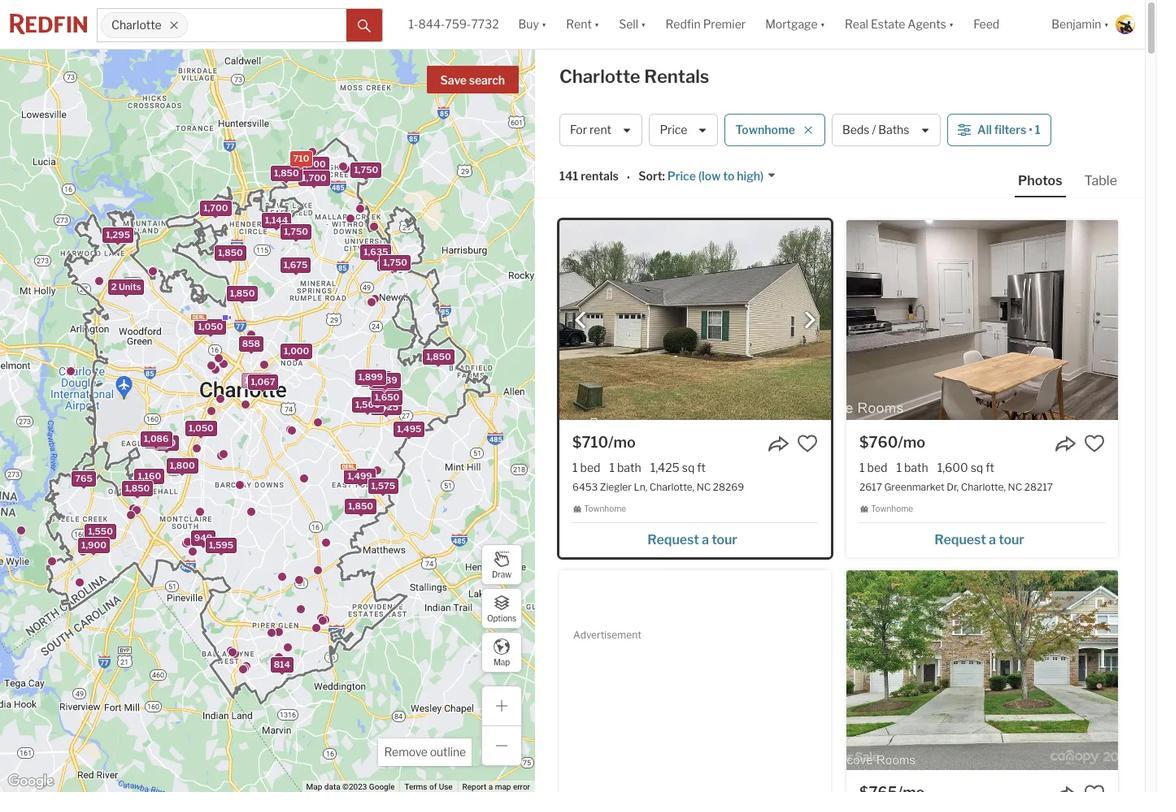 Task type: vqa. For each thing, say whether or not it's contained in the screenshot.
tour
yes



Task type: describe. For each thing, give the bounding box(es) containing it.
favorite button checkbox for photo of 5537 tipperlinn way, charlotte, nc 28278
[[1084, 784, 1105, 793]]

rent ▾ button
[[557, 0, 609, 49]]

1,160
[[138, 471, 161, 482]]

for rent button
[[559, 114, 643, 146]]

photo of 2617 greenmarket dr, charlotte, nc 28217 image
[[847, 220, 1118, 420]]

a for $760 /mo
[[989, 532, 996, 548]]

1-844-759-7732
[[409, 17, 499, 31]]

2617
[[860, 482, 882, 494]]

141
[[559, 169, 578, 183]]

real estate agents ▾ link
[[845, 0, 954, 49]]

1-844-759-7732 link
[[409, 17, 499, 31]]

1,499
[[348, 471, 372, 482]]

1 vertical spatial 1,750
[[284, 226, 308, 238]]

buy ▾ button
[[518, 0, 547, 49]]

request a tour button for $760 /mo
[[860, 527, 1105, 551]]

▾ for mortgage ▾
[[820, 17, 825, 31]]

price for price (low to high)
[[668, 169, 696, 183]]

report a map error link
[[462, 783, 530, 792]]

2 units
[[111, 282, 141, 293]]

rentals
[[644, 66, 709, 87]]

1 bath for $710 /mo
[[609, 461, 641, 475]]

agents
[[908, 17, 946, 31]]

next button image
[[802, 312, 818, 329]]

(low
[[698, 169, 721, 183]]

save
[[440, 73, 467, 87]]

1 up 2617
[[860, 461, 865, 475]]

favorite button image for $710 /mo
[[797, 433, 818, 455]]

1,500
[[355, 400, 380, 411]]

table button
[[1081, 172, 1121, 196]]

request a tour for $760 /mo
[[935, 532, 1024, 548]]

townhome inside button
[[736, 123, 795, 137]]

high)
[[737, 169, 764, 183]]

1,086
[[144, 434, 169, 445]]

table
[[1084, 173, 1117, 189]]

draw button
[[481, 545, 522, 586]]

2
[[111, 282, 117, 293]]

save search button
[[427, 66, 519, 94]]

townhome for $710 /mo
[[584, 504, 626, 514]]

favorite button image for $760 /mo
[[1084, 433, 1105, 455]]

1,067
[[251, 376, 275, 388]]

to
[[723, 169, 735, 183]]

:
[[662, 169, 665, 183]]

$760 /mo
[[860, 434, 925, 451]]

2 vertical spatial 1,750
[[383, 257, 407, 268]]

greenmarket
[[884, 482, 945, 494]]

outline
[[430, 746, 466, 760]]

remove
[[384, 746, 428, 760]]

remove townhome image
[[803, 125, 813, 135]]

request for $760 /mo
[[935, 532, 986, 548]]

1,650
[[375, 392, 399, 404]]

townhome for $760 /mo
[[871, 504, 913, 514]]

1,400
[[363, 373, 389, 385]]

0 horizontal spatial a
[[489, 783, 493, 792]]

real estate agents ▾ button
[[835, 0, 964, 49]]

1,425 for 1,425
[[374, 402, 399, 413]]

858
[[242, 339, 260, 350]]

bath for $710 /mo
[[617, 461, 641, 475]]

premier
[[703, 17, 746, 31]]

advertisement
[[573, 629, 641, 642]]

redfin premier
[[666, 17, 746, 31]]

1,600 sq ft
[[937, 461, 995, 475]]

photos
[[1018, 173, 1063, 189]]

charlotte, for $760 /mo
[[961, 482, 1006, 494]]

1,425 sq ft
[[650, 461, 706, 475]]

benjamin
[[1052, 17, 1102, 31]]

feed button
[[964, 0, 1042, 49]]

buy ▾ button
[[509, 0, 557, 49]]

0 horizontal spatial 1,595
[[209, 540, 233, 551]]

charlotte rentals
[[559, 66, 709, 87]]

buy
[[518, 17, 539, 31]]

ft for $760 /mo
[[986, 461, 995, 475]]

save search
[[440, 73, 505, 87]]

remove outline
[[384, 746, 466, 760]]

redfin premier button
[[656, 0, 756, 49]]

map for map
[[494, 657, 510, 667]]

charlotte for charlotte
[[111, 18, 161, 32]]

photo of 5537 tipperlinn way, charlotte, nc 28278 image
[[847, 571, 1118, 771]]

760
[[158, 437, 176, 449]]

remove outline button
[[379, 739, 472, 767]]

of
[[429, 783, 437, 792]]

▾ for benjamin ▾
[[1104, 17, 1109, 31]]

mortgage
[[765, 17, 818, 31]]

beds
[[842, 123, 870, 137]]

buy ▾
[[518, 17, 547, 31]]

benjamin ▾
[[1052, 17, 1109, 31]]

1 up greenmarket
[[897, 461, 902, 475]]

28269
[[713, 482, 744, 494]]

765
[[75, 473, 93, 485]]

all filters • 1 button
[[947, 114, 1051, 146]]

$710
[[573, 434, 608, 451]]

1 up 6453
[[573, 461, 578, 475]]

terms of use link
[[405, 783, 453, 792]]

terms
[[405, 783, 427, 792]]

1,900
[[81, 540, 106, 552]]

price (low to high) button
[[665, 169, 777, 184]]

/mo for $760
[[898, 434, 925, 451]]

request for $710 /mo
[[648, 532, 699, 548]]

1,425 for 1,425 sq ft
[[650, 461, 680, 475]]

all filters • 1
[[978, 123, 1041, 137]]

▾ for rent ▾
[[594, 17, 600, 31]]

bed for $760
[[867, 461, 888, 475]]

data
[[324, 783, 340, 792]]

0 vertical spatial 1,750
[[354, 164, 378, 175]]

2617 greenmarket dr, charlotte, nc 28217
[[860, 482, 1053, 494]]

draw
[[492, 570, 512, 579]]

©2023
[[342, 783, 367, 792]]

sort
[[639, 169, 662, 183]]

dr,
[[947, 482, 959, 494]]

710
[[293, 153, 309, 164]]



Task type: locate. For each thing, give the bounding box(es) containing it.
nc for $760 /mo
[[1008, 482, 1022, 494]]

1,550
[[88, 527, 113, 538]]

townhome left remove townhome 'icon'
[[736, 123, 795, 137]]

for rent
[[570, 123, 612, 137]]

1 up ziegler
[[609, 461, 615, 475]]

bath
[[617, 461, 641, 475], [904, 461, 928, 475]]

map inside button
[[494, 657, 510, 667]]

request a tour down 6453 ziegler ln, charlotte, nc 28269
[[648, 532, 737, 548]]

1 vertical spatial •
[[627, 171, 630, 184]]

1 horizontal spatial bed
[[867, 461, 888, 475]]

1 horizontal spatial bath
[[904, 461, 928, 475]]

1 horizontal spatial 1,595
[[375, 392, 399, 403]]

a
[[702, 532, 709, 548], [989, 532, 996, 548], [489, 783, 493, 792]]

814
[[274, 659, 290, 671]]

request down 2617 greenmarket dr, charlotte, nc 28217
[[935, 532, 986, 548]]

favorite button checkbox
[[1084, 433, 1105, 455], [1084, 784, 1105, 793]]

bed for $710
[[580, 461, 601, 475]]

sq right 1,600
[[971, 461, 983, 475]]

price right :
[[668, 169, 696, 183]]

6 ▾ from the left
[[1104, 17, 1109, 31]]

1,425 up 6453 ziegler ln, charlotte, nc 28269
[[650, 461, 680, 475]]

• right the filters
[[1029, 123, 1033, 137]]

1 vertical spatial price
[[668, 169, 696, 183]]

search
[[469, 73, 505, 87]]

0 horizontal spatial request a tour
[[648, 532, 737, 548]]

map data ©2023 google
[[306, 783, 395, 792]]

▾ inside "real estate agents ▾" link
[[949, 17, 954, 31]]

bath up ln,
[[617, 461, 641, 475]]

use
[[439, 783, 453, 792]]

a left map
[[489, 783, 493, 792]]

1,700
[[301, 159, 326, 170], [302, 172, 327, 184], [204, 202, 228, 214], [245, 375, 269, 386]]

1 bed from the left
[[580, 461, 601, 475]]

1 /mo from the left
[[608, 434, 636, 451]]

1 horizontal spatial a
[[702, 532, 709, 548]]

favorite button checkbox for photo of 2617 greenmarket dr, charlotte, nc 28217
[[1084, 433, 1105, 455]]

map down options
[[494, 657, 510, 667]]

price
[[660, 123, 688, 137], [668, 169, 696, 183]]

a down 6453 ziegler ln, charlotte, nc 28269
[[702, 532, 709, 548]]

units
[[119, 282, 141, 293]]

2 favorite button checkbox from the top
[[1084, 784, 1105, 793]]

1 horizontal spatial charlotte,
[[961, 482, 1006, 494]]

townhome down 2617
[[871, 504, 913, 514]]

• left sort on the right of the page
[[627, 171, 630, 184]]

townhome down ziegler
[[584, 504, 626, 514]]

0 horizontal spatial charlotte
[[111, 18, 161, 32]]

a down 2617 greenmarket dr, charlotte, nc 28217
[[989, 532, 996, 548]]

request a tour button for $710 /mo
[[573, 527, 818, 551]]

1 request a tour from the left
[[648, 532, 737, 548]]

2 charlotte, from the left
[[961, 482, 1006, 494]]

user photo image
[[1116, 15, 1135, 34]]

ft up 6453 ziegler ln, charlotte, nc 28269
[[697, 461, 706, 475]]

2 sq from the left
[[971, 461, 983, 475]]

remove charlotte image
[[169, 20, 179, 30]]

favorite button image
[[797, 433, 818, 455], [1084, 433, 1105, 455], [1084, 784, 1105, 793]]

6453 ziegler ln, charlotte, nc 28269
[[573, 482, 744, 494]]

sell
[[619, 17, 638, 31]]

141 rentals •
[[559, 169, 630, 184]]

1 horizontal spatial 1,425
[[650, 461, 680, 475]]

2 1 bath from the left
[[897, 461, 928, 475]]

0 vertical spatial 1,050
[[198, 321, 223, 333]]

2 request a tour button from the left
[[860, 527, 1105, 551]]

1 vertical spatial 1,425
[[650, 461, 680, 475]]

charlotte left remove charlotte icon
[[111, 18, 161, 32]]

▾ right sell at top
[[641, 17, 646, 31]]

favorite button checkbox
[[797, 433, 818, 455]]

1 bath for $760 /mo
[[897, 461, 928, 475]]

2 1 bed from the left
[[860, 461, 888, 475]]

0 vertical spatial 1,425
[[374, 402, 399, 413]]

▾ right agents
[[949, 17, 954, 31]]

▾ inside sell ▾ dropdown button
[[641, 17, 646, 31]]

0 vertical spatial charlotte
[[111, 18, 161, 32]]

2 tour from the left
[[999, 532, 1024, 548]]

1 horizontal spatial 1,750
[[354, 164, 378, 175]]

nc left 28217
[[1008, 482, 1022, 494]]

price for price
[[660, 123, 688, 137]]

charlotte, for $710 /mo
[[650, 482, 695, 494]]

a for $710 /mo
[[702, 532, 709, 548]]

1 1 bath from the left
[[609, 461, 641, 475]]

sell ▾ button
[[609, 0, 656, 49]]

1 sq from the left
[[682, 461, 695, 475]]

0 horizontal spatial nc
[[697, 482, 711, 494]]

sq for $760 /mo
[[971, 461, 983, 475]]

1 horizontal spatial sq
[[971, 461, 983, 475]]

map region
[[0, 0, 640, 793]]

7732
[[471, 17, 499, 31]]

real
[[845, 17, 868, 31]]

0 horizontal spatial townhome
[[584, 504, 626, 514]]

1 horizontal spatial 1 bath
[[897, 461, 928, 475]]

bed up 2617
[[867, 461, 888, 475]]

request a tour for $710 /mo
[[648, 532, 737, 548]]

1 bath up greenmarket
[[897, 461, 928, 475]]

1 inside "button"
[[1035, 123, 1041, 137]]

sq up 6453 ziegler ln, charlotte, nc 28269
[[682, 461, 695, 475]]

1 horizontal spatial request a tour button
[[860, 527, 1105, 551]]

request
[[648, 532, 699, 548], [935, 532, 986, 548]]

1 ft from the left
[[697, 461, 706, 475]]

request a tour button down the 28269
[[573, 527, 818, 551]]

sort :
[[639, 169, 665, 183]]

1,050
[[198, 321, 223, 333], [189, 423, 214, 435]]

request a tour down 2617 greenmarket dr, charlotte, nc 28217
[[935, 532, 1024, 548]]

map
[[495, 783, 511, 792]]

• for all filters • 1
[[1029, 123, 1033, 137]]

charlotte up rent
[[559, 66, 641, 87]]

1,699
[[302, 159, 327, 171]]

0 horizontal spatial sq
[[682, 461, 695, 475]]

1
[[1035, 123, 1041, 137], [573, 461, 578, 475], [609, 461, 615, 475], [860, 461, 865, 475], [897, 461, 902, 475]]

5 ▾ from the left
[[949, 17, 954, 31]]

1 horizontal spatial •
[[1029, 123, 1033, 137]]

report
[[462, 783, 487, 792]]

tour down the 28269
[[712, 532, 737, 548]]

nc left the 28269
[[697, 482, 711, 494]]

▾ right buy
[[541, 17, 547, 31]]

bath up greenmarket
[[904, 461, 928, 475]]

bed
[[580, 461, 601, 475], [867, 461, 888, 475]]

1 horizontal spatial tour
[[999, 532, 1024, 548]]

2 request from the left
[[935, 532, 986, 548]]

sell ▾ button
[[619, 0, 646, 49]]

ft right 1,600
[[986, 461, 995, 475]]

2 ▾ from the left
[[594, 17, 600, 31]]

real estate agents ▾
[[845, 17, 954, 31]]

tour for $710 /mo
[[712, 532, 737, 548]]

1 horizontal spatial request
[[935, 532, 986, 548]]

0 vertical spatial •
[[1029, 123, 1033, 137]]

1 nc from the left
[[697, 482, 711, 494]]

0 horizontal spatial tour
[[712, 532, 737, 548]]

▾ right the rent
[[594, 17, 600, 31]]

0 horizontal spatial 1,425
[[374, 402, 399, 413]]

▾ inside rent ▾ dropdown button
[[594, 17, 600, 31]]

0 horizontal spatial •
[[627, 171, 630, 184]]

2 /mo from the left
[[898, 434, 925, 451]]

request a tour
[[648, 532, 737, 548], [935, 532, 1024, 548]]

rent
[[590, 123, 612, 137]]

photo of 6453 ziegler ln, charlotte, nc 28269 image
[[559, 220, 831, 420]]

1 bed up 2617
[[860, 461, 888, 475]]

836
[[147, 434, 165, 445]]

/mo up greenmarket
[[898, 434, 925, 451]]

2 horizontal spatial townhome
[[871, 504, 913, 514]]

1,839
[[373, 375, 397, 387]]

• inside "141 rentals •"
[[627, 171, 630, 184]]

charlotte, down 1,600 sq ft
[[961, 482, 1006, 494]]

rentals
[[581, 169, 619, 183]]

1 horizontal spatial /mo
[[898, 434, 925, 451]]

1 vertical spatial favorite button checkbox
[[1084, 784, 1105, 793]]

2 bath from the left
[[904, 461, 928, 475]]

charlotte, down 1,425 sq ft
[[650, 482, 695, 494]]

0 vertical spatial favorite button checkbox
[[1084, 433, 1105, 455]]

3 ▾ from the left
[[641, 17, 646, 31]]

0 horizontal spatial ft
[[697, 461, 706, 475]]

tour down 2617 greenmarket dr, charlotte, nc 28217
[[999, 532, 1024, 548]]

1 vertical spatial 1,595
[[209, 540, 233, 551]]

1 horizontal spatial map
[[494, 657, 510, 667]]

1 horizontal spatial request a tour
[[935, 532, 1024, 548]]

request down 6453 ziegler ln, charlotte, nc 28269
[[648, 532, 699, 548]]

/mo up ziegler
[[608, 434, 636, 451]]

▾ left user photo
[[1104, 17, 1109, 31]]

0 horizontal spatial bed
[[580, 461, 601, 475]]

submit search image
[[357, 19, 370, 32]]

1 horizontal spatial ft
[[986, 461, 995, 475]]

▾ for sell ▾
[[641, 17, 646, 31]]

map button
[[481, 633, 522, 673]]

1 bed for $710
[[573, 461, 601, 475]]

1 horizontal spatial 1 bed
[[860, 461, 888, 475]]

• for 141 rentals •
[[627, 171, 630, 184]]

ziegler
[[600, 482, 632, 494]]

beds / baths button
[[832, 114, 941, 146]]

949
[[194, 533, 212, 544]]

google image
[[4, 772, 58, 793]]

1,495
[[397, 424, 422, 435]]

1,000
[[284, 346, 309, 357]]

rent ▾
[[566, 17, 600, 31]]

1 bath up ziegler
[[609, 461, 641, 475]]

0 horizontal spatial charlotte,
[[650, 482, 695, 494]]

2 nc from the left
[[1008, 482, 1022, 494]]

$710 /mo
[[573, 434, 636, 451]]

1 horizontal spatial townhome
[[736, 123, 795, 137]]

▾ inside buy ▾ dropdown button
[[541, 17, 547, 31]]

2 horizontal spatial 1,750
[[383, 257, 407, 268]]

1 bath from the left
[[617, 461, 641, 475]]

1,144
[[265, 215, 288, 226]]

1 horizontal spatial nc
[[1008, 482, 1022, 494]]

bed up 6453
[[580, 461, 601, 475]]

2 horizontal spatial a
[[989, 532, 996, 548]]

0 horizontal spatial /mo
[[608, 434, 636, 451]]

▾ for buy ▾
[[541, 17, 547, 31]]

1 vertical spatial map
[[306, 783, 322, 792]]

1,425 inside the "map" "region"
[[374, 402, 399, 413]]

map for map data ©2023 google
[[306, 783, 322, 792]]

0 vertical spatial map
[[494, 657, 510, 667]]

0 horizontal spatial 1 bed
[[573, 461, 601, 475]]

1 bed for $760
[[860, 461, 888, 475]]

mortgage ▾ button
[[756, 0, 835, 49]]

1 ▾ from the left
[[541, 17, 547, 31]]

None search field
[[188, 9, 346, 41]]

4 ▾ from the left
[[820, 17, 825, 31]]

1,599
[[302, 173, 327, 184]]

1 request a tour button from the left
[[573, 527, 818, 551]]

0 vertical spatial 1,595
[[375, 392, 399, 403]]

charlotte for charlotte rentals
[[559, 66, 641, 87]]

beds / baths
[[842, 123, 910, 137]]

request a tour button down 2617 greenmarket dr, charlotte, nc 28217
[[860, 527, 1105, 551]]

tour for $760 /mo
[[999, 532, 1024, 548]]

price button
[[649, 114, 718, 146]]

sq for $710 /mo
[[682, 461, 695, 475]]

28217
[[1024, 482, 1053, 494]]

2 request a tour from the left
[[935, 532, 1024, 548]]

/
[[872, 123, 876, 137]]

1,750
[[354, 164, 378, 175], [284, 226, 308, 238], [383, 257, 407, 268]]

mortgage ▾ button
[[765, 0, 825, 49]]

nc for $710 /mo
[[697, 482, 711, 494]]

•
[[1029, 123, 1033, 137], [627, 171, 630, 184]]

baths
[[878, 123, 910, 137]]

1 tour from the left
[[712, 532, 737, 548]]

0 horizontal spatial bath
[[617, 461, 641, 475]]

previous button image
[[573, 312, 589, 329]]

2 ft from the left
[[986, 461, 995, 475]]

bath for $760 /mo
[[904, 461, 928, 475]]

1 vertical spatial 1,050
[[189, 423, 214, 435]]

1 charlotte, from the left
[[650, 482, 695, 494]]

2 bed from the left
[[867, 461, 888, 475]]

1,899
[[358, 372, 383, 383]]

0 horizontal spatial request
[[648, 532, 699, 548]]

sq
[[682, 461, 695, 475], [971, 461, 983, 475]]

1 1 bed from the left
[[573, 461, 601, 475]]

1 vertical spatial charlotte
[[559, 66, 641, 87]]

1 bed up 6453
[[573, 461, 601, 475]]

1 right the filters
[[1035, 123, 1041, 137]]

/mo for $710
[[608, 434, 636, 451]]

redfin
[[666, 17, 701, 31]]

1 horizontal spatial charlotte
[[559, 66, 641, 87]]

map left data
[[306, 783, 322, 792]]

0 horizontal spatial request a tour button
[[573, 527, 818, 551]]

rent ▾ button
[[566, 0, 600, 49]]

• inside "button"
[[1029, 123, 1033, 137]]

townhome button
[[725, 114, 825, 146]]

▾ inside mortgage ▾ dropdown button
[[820, 17, 825, 31]]

$760
[[860, 434, 898, 451]]

0 horizontal spatial 1,750
[[284, 226, 308, 238]]

1 request from the left
[[648, 532, 699, 548]]

0 horizontal spatial map
[[306, 783, 322, 792]]

options button
[[481, 589, 522, 629]]

1,799
[[372, 377, 397, 388]]

1 favorite button checkbox from the top
[[1084, 433, 1105, 455]]

price up :
[[660, 123, 688, 137]]

▾ right mortgage
[[820, 17, 825, 31]]

report a map error
[[462, 783, 530, 792]]

mortgage ▾
[[765, 17, 825, 31]]

0 vertical spatial price
[[660, 123, 688, 137]]

ft for $710 /mo
[[697, 461, 706, 475]]

1,675
[[284, 260, 308, 271]]

0 horizontal spatial 1 bath
[[609, 461, 641, 475]]

1,425 down 1,799
[[374, 402, 399, 413]]

1-
[[409, 17, 418, 31]]



